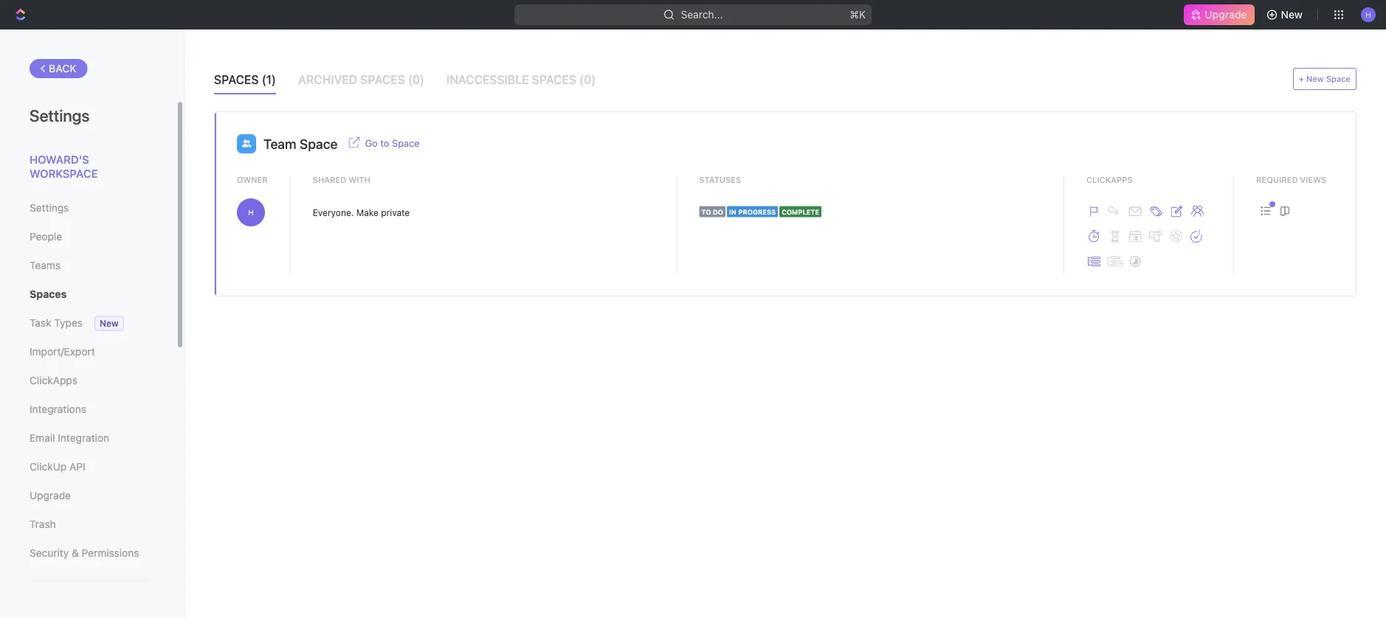 Task type: locate. For each thing, give the bounding box(es) containing it.
spaces left (1)
[[214, 73, 259, 87]]

upgrade link up trash link
[[30, 484, 147, 509]]

settings up howard's
[[30, 106, 90, 125]]

security & permissions
[[30, 547, 139, 560]]

1 horizontal spatial (0)
[[579, 73, 596, 87]]

to left do
[[702, 208, 711, 216]]

to
[[380, 138, 389, 149], [702, 208, 711, 216]]

clickapps
[[1087, 175, 1133, 185], [30, 375, 77, 387]]

required views
[[1256, 175, 1327, 185]]

1 vertical spatial to
[[702, 208, 711, 216]]

settings
[[30, 106, 90, 125], [30, 202, 69, 214]]

upgrade link left new 'button'
[[1184, 4, 1255, 25]]

1 horizontal spatial upgrade link
[[1184, 4, 1255, 25]]

0 vertical spatial upgrade
[[1205, 8, 1247, 21]]

people
[[30, 231, 62, 243]]

go to space link
[[365, 136, 420, 149]]

0 horizontal spatial upgrade
[[30, 490, 71, 502]]

email integration link
[[30, 426, 147, 451]]

spaces down teams
[[30, 288, 67, 300]]

space for go to space
[[392, 138, 420, 149]]

everyone.
[[313, 207, 354, 218]]

h button
[[1357, 3, 1380, 27], [237, 199, 268, 227]]

(0)
[[408, 73, 424, 87], [579, 73, 596, 87]]

space
[[1326, 74, 1351, 84], [300, 136, 338, 152], [392, 138, 420, 149]]

h for left the h dropdown button
[[248, 208, 254, 217]]

0 vertical spatial new
[[1281, 8, 1303, 21]]

archived spaces (0)
[[298, 73, 424, 87]]

integration
[[58, 432, 109, 444]]

⌘k
[[850, 8, 866, 21]]

h
[[1366, 10, 1371, 19], [248, 208, 254, 217]]

+ new space
[[1299, 74, 1351, 84]]

1 vertical spatial new
[[1307, 74, 1324, 84]]

space up shared
[[300, 136, 338, 152]]

settings element
[[0, 30, 185, 619]]

settings up people
[[30, 202, 69, 214]]

team
[[264, 136, 296, 152]]

1 vertical spatial h button
[[237, 199, 268, 227]]

archived
[[298, 73, 357, 87]]

with
[[349, 175, 371, 185]]

inaccessible spaces (0)
[[447, 73, 596, 87]]

0 horizontal spatial (0)
[[408, 73, 424, 87]]

upgrade
[[1205, 8, 1247, 21], [30, 490, 71, 502]]

spaces
[[214, 73, 259, 87], [360, 73, 405, 87], [532, 73, 576, 87], [30, 288, 67, 300]]

0 vertical spatial settings
[[30, 106, 90, 125]]

clickapps inside settings element
[[30, 375, 77, 387]]

security & permissions link
[[30, 541, 147, 566]]

1 vertical spatial upgrade link
[[30, 484, 147, 509]]

back link
[[30, 59, 88, 78]]

inaccessible
[[447, 73, 529, 87]]

upgrade down clickup at the bottom of the page
[[30, 490, 71, 502]]

security
[[30, 547, 69, 560]]

1 horizontal spatial space
[[392, 138, 420, 149]]

0 horizontal spatial new
[[100, 319, 119, 329]]

settings link
[[30, 196, 147, 221]]

0 vertical spatial h
[[1366, 10, 1371, 19]]

1 (0) from the left
[[408, 73, 424, 87]]

go to space
[[365, 138, 420, 149]]

new right +
[[1307, 74, 1324, 84]]

0 vertical spatial clickapps
[[1087, 175, 1133, 185]]

owner
[[237, 175, 268, 185]]

1 vertical spatial settings
[[30, 202, 69, 214]]

2 horizontal spatial space
[[1326, 74, 1351, 84]]

1 vertical spatial clickapps
[[30, 375, 77, 387]]

0 vertical spatial upgrade link
[[1184, 4, 1255, 25]]

0 horizontal spatial to
[[380, 138, 389, 149]]

workspace
[[30, 167, 98, 180]]

new
[[1281, 8, 1303, 21], [1307, 74, 1324, 84], [100, 319, 119, 329]]

to right go
[[380, 138, 389, 149]]

1 horizontal spatial to
[[702, 208, 711, 216]]

0 vertical spatial h button
[[1357, 3, 1380, 27]]

2 vertical spatial new
[[100, 319, 119, 329]]

space right +
[[1326, 74, 1351, 84]]

clickapps link
[[30, 368, 147, 393]]

in
[[729, 208, 737, 216]]

0 horizontal spatial clickapps
[[30, 375, 77, 387]]

space right go
[[392, 138, 420, 149]]

space for + new space
[[1326, 74, 1351, 84]]

task
[[30, 317, 51, 329]]

1 vertical spatial h
[[248, 208, 254, 217]]

integrations link
[[30, 397, 147, 422]]

team space
[[264, 136, 338, 152]]

0 horizontal spatial upgrade link
[[30, 484, 147, 509]]

clickup api link
[[30, 455, 147, 480]]

spaces right archived
[[360, 73, 405, 87]]

1 horizontal spatial h
[[1366, 10, 1371, 19]]

do
[[713, 208, 723, 216]]

import/export
[[30, 346, 95, 358]]

user group image
[[242, 140, 251, 147]]

2 (0) from the left
[[579, 73, 596, 87]]

new up the import/export link
[[100, 319, 119, 329]]

(0) for archived spaces (0)
[[408, 73, 424, 87]]

1 horizontal spatial clickapps
[[1087, 175, 1133, 185]]

1 vertical spatial upgrade
[[30, 490, 71, 502]]

upgrade link
[[1184, 4, 1255, 25], [30, 484, 147, 509]]

new inside 'button'
[[1281, 8, 1303, 21]]

0 horizontal spatial h
[[248, 208, 254, 217]]

1 horizontal spatial new
[[1281, 8, 1303, 21]]

new up +
[[1281, 8, 1303, 21]]

everyone. make private
[[313, 207, 410, 218]]

upgrade left new 'button'
[[1205, 8, 1247, 21]]

0 vertical spatial to
[[380, 138, 389, 149]]

teams link
[[30, 253, 147, 278]]

trash link
[[30, 512, 147, 537]]



Task type: vqa. For each thing, say whether or not it's contained in the screenshot.
Settings link
yes



Task type: describe. For each thing, give the bounding box(es) containing it.
1 settings from the top
[[30, 106, 90, 125]]

new inside settings element
[[100, 319, 119, 329]]

go
[[365, 138, 378, 149]]

2 horizontal spatial new
[[1307, 74, 1324, 84]]

teams
[[30, 259, 61, 272]]

email
[[30, 432, 55, 444]]

shared
[[313, 175, 346, 185]]

make
[[356, 207, 379, 218]]

progress
[[738, 208, 776, 216]]

api
[[69, 461, 85, 473]]

permissions
[[82, 547, 139, 560]]

views
[[1300, 175, 1327, 185]]

types
[[54, 317, 83, 329]]

complete
[[782, 208, 819, 216]]

+
[[1299, 74, 1304, 84]]

howard's
[[30, 153, 89, 166]]

spaces link
[[30, 282, 147, 307]]

upgrade inside settings element
[[30, 490, 71, 502]]

private
[[381, 207, 410, 218]]

task types
[[30, 317, 83, 329]]

clickup
[[30, 461, 67, 473]]

email integration
[[30, 432, 109, 444]]

search...
[[681, 8, 723, 21]]

shared with
[[313, 175, 371, 185]]

trash
[[30, 519, 56, 531]]

&
[[72, 547, 79, 560]]

clickup api
[[30, 461, 85, 473]]

howard's workspace
[[30, 153, 98, 180]]

import/export link
[[30, 340, 147, 365]]

statuses
[[699, 175, 741, 185]]

1 horizontal spatial h button
[[1357, 3, 1380, 27]]

0 horizontal spatial space
[[300, 136, 338, 152]]

h for the h dropdown button to the right
[[1366, 10, 1371, 19]]

0 horizontal spatial h button
[[237, 199, 268, 227]]

2 settings from the top
[[30, 202, 69, 214]]

spaces inside settings element
[[30, 288, 67, 300]]

to do in progress complete
[[702, 208, 819, 216]]

(0) for inaccessible spaces (0)
[[579, 73, 596, 87]]

people link
[[30, 224, 147, 250]]

(1)
[[262, 73, 276, 87]]

new button
[[1261, 3, 1312, 27]]

spaces (1)
[[214, 73, 276, 87]]

spaces right the inaccessible on the top left of the page
[[532, 73, 576, 87]]

back
[[49, 62, 77, 75]]

1 horizontal spatial upgrade
[[1205, 8, 1247, 21]]

integrations
[[30, 403, 86, 416]]

required
[[1256, 175, 1298, 185]]



